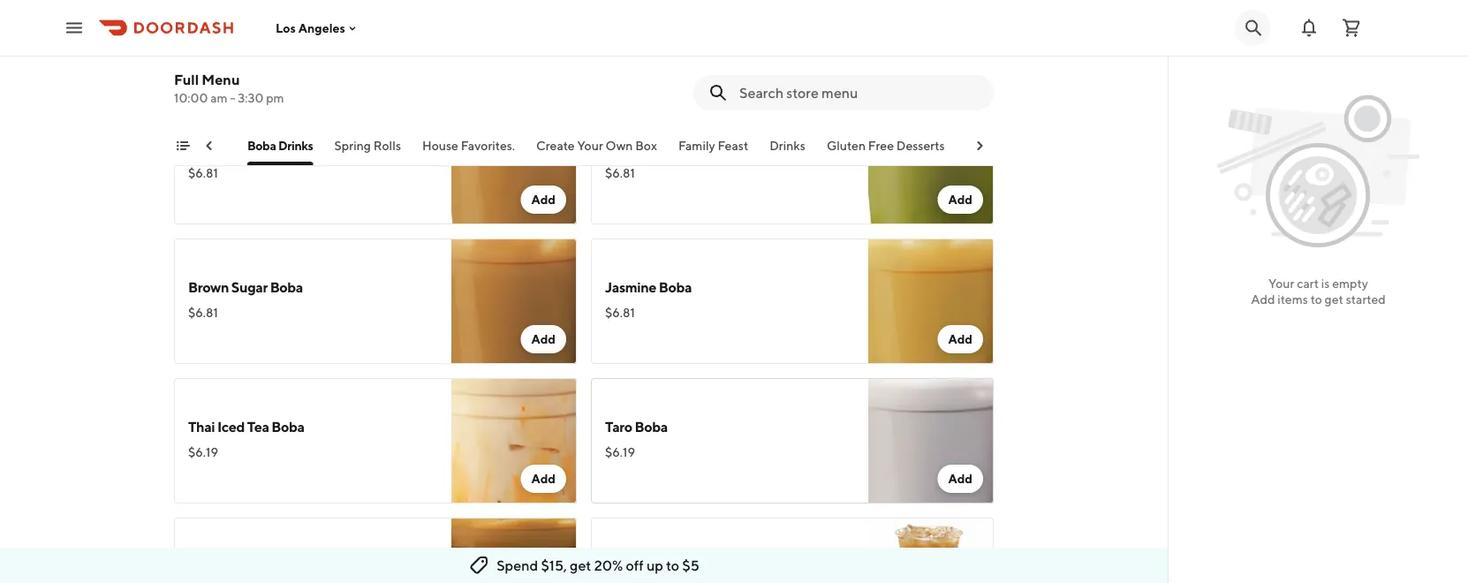 Task type: locate. For each thing, give the bounding box(es) containing it.
your up the items
[[1269, 276, 1295, 291]]

pumpkin spice boba image
[[869, 518, 994, 583]]

popular items
[[148, 138, 226, 153]]

full
[[174, 71, 199, 88]]

matcha boba
[[605, 139, 688, 156]]

to right "up"
[[666, 557, 680, 574]]

taro boba image
[[869, 378, 994, 504]]

0 vertical spatial to
[[1311, 292, 1323, 307]]

0 horizontal spatial $6.19
[[188, 445, 218, 460]]

started
[[1347, 292, 1386, 307]]

2 $6.19 from the left
[[605, 445, 635, 460]]

1 $6.19 from the left
[[188, 445, 218, 460]]

10:00
[[174, 91, 208, 105]]

los
[[276, 21, 296, 35]]

1 vertical spatial to
[[666, 557, 680, 574]]

create your own box button
[[536, 137, 657, 165]]

vietnamese iced coffee boba image
[[452, 518, 577, 583]]

$5
[[683, 557, 700, 574]]

for
[[1008, 138, 1024, 153]]

sugar
[[231, 279, 268, 296]]

0 horizontal spatial your
[[577, 138, 603, 153]]

drinks right feast
[[770, 138, 805, 153]]

$6.19 down the "thai"
[[188, 445, 218, 460]]

1 horizontal spatial your
[[1269, 276, 1295, 291]]

get
[[1325, 292, 1344, 307], [570, 557, 592, 574]]

items
[[194, 138, 226, 153]]

spring rolls
[[334, 138, 401, 153]]

1 horizontal spatial $6.19
[[605, 445, 635, 460]]

own
[[605, 138, 633, 153]]

angeles
[[299, 21, 345, 35]]

add button for brown sugar boba
[[521, 325, 567, 354]]

boba drinks boba drinks
[[174, 42, 278, 83]]

jasmine boba
[[605, 279, 692, 296]]

taro boba
[[605, 418, 668, 435]]

$6.81 down matcha
[[605, 166, 635, 180]]

taro
[[605, 418, 633, 435]]

get down is
[[1325, 292, 1344, 307]]

house
[[422, 138, 458, 153]]

-
[[230, 91, 235, 105]]

$6.81 down brown on the left of page
[[188, 305, 218, 320]]

matcha boba image
[[869, 99, 994, 224]]

los angeles button
[[276, 21, 360, 35]]

add inside "your cart is empty add items to get started"
[[1252, 292, 1276, 307]]

add button for taro boba
[[938, 465, 984, 493]]

family feast
[[678, 138, 748, 153]]

thai iced tea boba image
[[452, 378, 577, 504]]

notification bell image
[[1299, 17, 1320, 38]]

$6.81 for brown
[[188, 305, 218, 320]]

0 vertical spatial get
[[1325, 292, 1344, 307]]

1 vertical spatial your
[[1269, 276, 1295, 291]]

to down "cart" at the right of the page
[[1311, 292, 1323, 307]]

boba
[[174, 42, 219, 65], [174, 68, 204, 83], [247, 138, 276, 153], [220, 139, 253, 156], [655, 139, 688, 156], [270, 279, 303, 296], [659, 279, 692, 296], [272, 418, 305, 435], [635, 418, 668, 435], [701, 558, 734, 575]]

$6.19 for thai
[[188, 445, 218, 460]]

favorites.
[[461, 138, 515, 153]]

0 horizontal spatial to
[[666, 557, 680, 574]]

add
[[532, 192, 556, 207], [949, 192, 973, 207], [1252, 292, 1276, 307], [532, 332, 556, 346], [949, 332, 973, 346], [532, 471, 556, 486], [949, 471, 973, 486]]

get right the $15,
[[570, 557, 592, 574]]

Item Search search field
[[740, 83, 980, 103]]

full menu 10:00 am - 3:30 pm
[[174, 71, 284, 105]]

sauces for your home
[[966, 138, 1088, 153]]

1 horizontal spatial get
[[1325, 292, 1344, 307]]

$6.19
[[188, 445, 218, 460], [605, 445, 635, 460]]

menu
[[202, 71, 240, 88]]

1 vertical spatial get
[[570, 557, 592, 574]]

sauces
[[966, 138, 1006, 153]]

$6.81 down jasmine
[[605, 305, 635, 320]]

pm
[[266, 91, 284, 105]]

$6.81 down "chai"
[[188, 166, 218, 180]]

0 vertical spatial your
[[577, 138, 603, 153]]

spend
[[497, 557, 538, 574]]

desserts
[[896, 138, 945, 153]]

jasmine boba image
[[869, 239, 994, 364]]

$6.81
[[188, 166, 218, 180], [605, 166, 635, 180], [188, 305, 218, 320], [605, 305, 635, 320]]

drinks
[[223, 42, 278, 65], [206, 68, 242, 83], [278, 138, 313, 153], [770, 138, 805, 153]]

brown sugar boba image
[[452, 239, 577, 364]]

to inside "your cart is empty add items to get started"
[[1311, 292, 1323, 307]]

drinks down pm
[[278, 138, 313, 153]]

to for up
[[666, 557, 680, 574]]

los angeles
[[276, 21, 345, 35]]

show menu categories image
[[176, 139, 190, 153]]

your
[[577, 138, 603, 153], [1269, 276, 1295, 291]]

feast
[[718, 138, 748, 153]]

gluten
[[827, 138, 866, 153]]

add button for thai iced tea boba
[[521, 465, 567, 493]]

free
[[868, 138, 894, 153]]

is
[[1322, 276, 1330, 291]]

sauces for your home button
[[966, 137, 1088, 165]]

20%
[[594, 557, 623, 574]]

gluten free desserts button
[[827, 137, 945, 165]]

your left 'own'
[[577, 138, 603, 153]]

pumpkin
[[605, 558, 662, 575]]

empty
[[1333, 276, 1369, 291]]

scroll menu navigation left image
[[202, 139, 217, 153]]

house favorites.
[[422, 138, 515, 153]]

to
[[1311, 292, 1323, 307], [666, 557, 680, 574]]

family
[[678, 138, 715, 153]]

thai
[[188, 418, 215, 435]]

pumpkin spice boba
[[605, 558, 734, 575]]

home
[[1054, 138, 1088, 153]]

add button
[[521, 186, 567, 214], [938, 186, 984, 214], [521, 325, 567, 354], [938, 325, 984, 354], [521, 465, 567, 493], [938, 465, 984, 493]]

$6.19 down "taro"
[[605, 445, 635, 460]]

$6.81 for chai
[[188, 166, 218, 180]]

spend $15, get 20% off up to $5
[[497, 557, 700, 574]]

1 horizontal spatial to
[[1311, 292, 1323, 307]]



Task type: vqa. For each thing, say whether or not it's contained in the screenshot.
$5
yes



Task type: describe. For each thing, give the bounding box(es) containing it.
gluten free desserts
[[827, 138, 945, 153]]

up
[[647, 557, 664, 574]]

house favorites. button
[[422, 137, 515, 165]]

brown sugar boba
[[188, 279, 303, 296]]

add button for jasmine boba
[[938, 325, 984, 354]]

spice
[[664, 558, 699, 575]]

jasmine
[[605, 279, 657, 296]]

your inside "your cart is empty add items to get started"
[[1269, 276, 1295, 291]]

drinks up menu
[[223, 42, 278, 65]]

popular items button
[[148, 137, 226, 165]]

off
[[626, 557, 644, 574]]

matcha
[[605, 139, 653, 156]]

chai boba
[[188, 139, 253, 156]]

create your own box
[[536, 138, 657, 153]]

your inside button
[[577, 138, 603, 153]]

thai iced tea boba
[[188, 418, 305, 435]]

popular
[[148, 138, 192, 153]]

iced
[[217, 418, 245, 435]]

$6.81 for matcha
[[605, 166, 635, 180]]

0 items, open order cart image
[[1342, 17, 1363, 38]]

drinks button
[[770, 137, 805, 165]]

tea
[[247, 418, 269, 435]]

your
[[1026, 138, 1052, 153]]

boba drinks
[[247, 138, 313, 153]]

get inside "your cart is empty add items to get started"
[[1325, 292, 1344, 307]]

$6.19 for taro
[[605, 445, 635, 460]]

$15,
[[541, 557, 567, 574]]

chai
[[188, 139, 217, 156]]

to for items
[[1311, 292, 1323, 307]]

items
[[1278, 292, 1309, 307]]

open menu image
[[64, 17, 85, 38]]

spring rolls button
[[334, 137, 401, 165]]

brown
[[188, 279, 229, 296]]

your cart is empty add items to get started
[[1252, 276, 1386, 307]]

create
[[536, 138, 575, 153]]

cart
[[1298, 276, 1320, 291]]

spring
[[334, 138, 371, 153]]

box
[[635, 138, 657, 153]]

$6.81 for jasmine
[[605, 305, 635, 320]]

0 horizontal spatial get
[[570, 557, 592, 574]]

family feast button
[[678, 137, 748, 165]]

scroll menu navigation right image
[[973, 139, 987, 153]]

3:30
[[238, 91, 264, 105]]

am
[[211, 91, 228, 105]]

rolls
[[373, 138, 401, 153]]

drinks up am on the left of page
[[206, 68, 242, 83]]

chai boba image
[[452, 99, 577, 224]]



